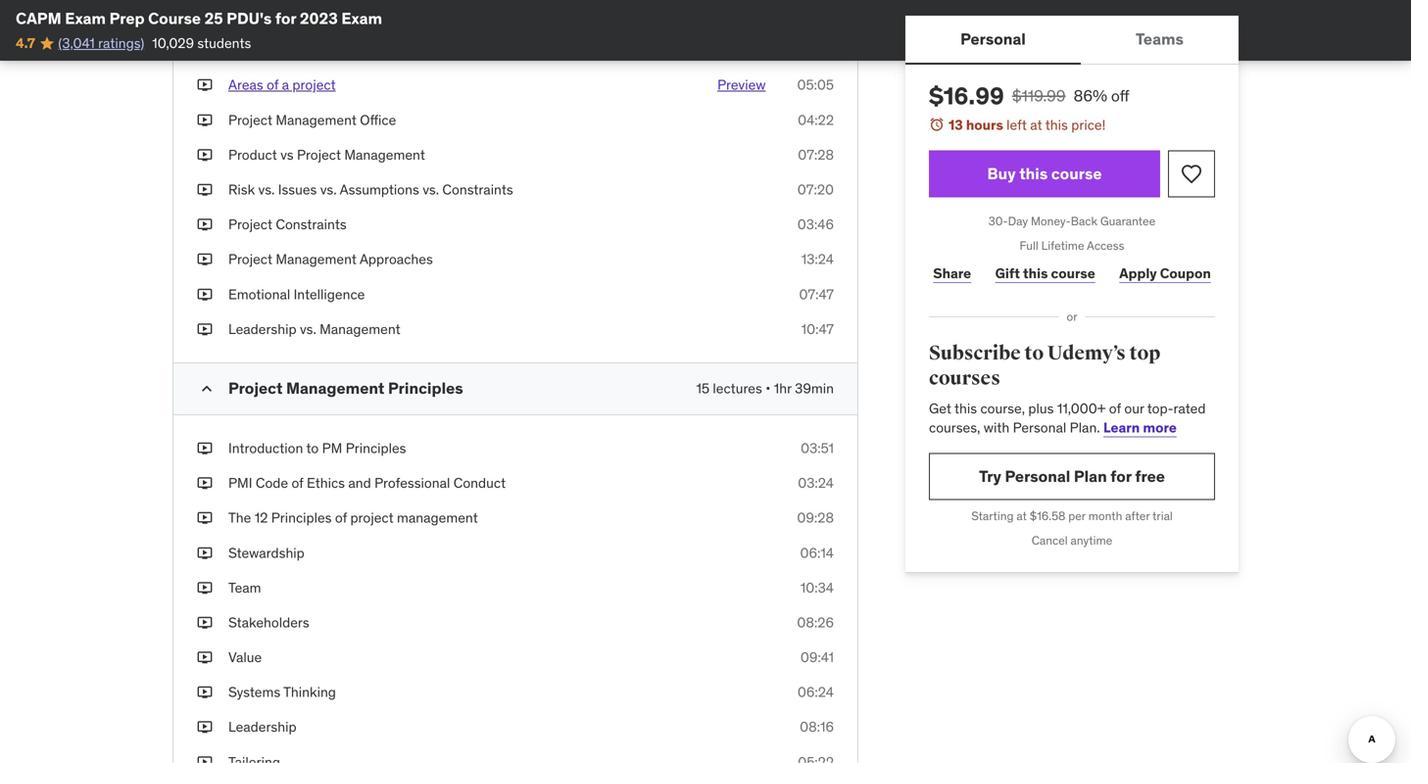 Task type: locate. For each thing, give the bounding box(es) containing it.
this up courses,
[[955, 400, 977, 417]]

subscribe
[[929, 342, 1021, 366]]

project management principles
[[228, 378, 463, 398]]

at left $16.58
[[1017, 509, 1027, 524]]

teams button
[[1081, 16, 1239, 63]]

thinking
[[283, 684, 336, 701]]

for left free
[[1111, 466, 1132, 486]]

2 leadership from the top
[[228, 719, 297, 736]]

1 horizontal spatial constraints
[[442, 181, 513, 198]]

for
[[275, 8, 296, 28], [1111, 466, 1132, 486]]

capm exam prep course 25 pdu's for 2023 exam
[[16, 8, 382, 28]]

this inside get this course, plus 11,000+ of our top-rated courses, with personal plan.
[[955, 400, 977, 417]]

of left a
[[267, 76, 279, 94]]

personal up $16.58
[[1005, 466, 1071, 486]]

1 vertical spatial constraints
[[276, 216, 347, 233]]

leadership down the systems
[[228, 719, 297, 736]]

0 vertical spatial personal
[[961, 29, 1026, 49]]

full
[[1020, 238, 1039, 253]]

to left udemy's
[[1025, 342, 1044, 366]]

lifetime
[[1041, 238, 1085, 253]]

vs
[[280, 146, 294, 164]]

xsmall image for introduction to pm principles
[[197, 439, 213, 458]]

exam up (3,041
[[65, 8, 106, 28]]

xsmall image left risk
[[197, 180, 213, 200]]

this for get
[[955, 400, 977, 417]]

05:05
[[797, 76, 834, 94]]

of right the code
[[292, 474, 303, 492]]

areas of a project
[[228, 76, 336, 94]]

10,029
[[152, 34, 194, 52]]

0 vertical spatial project
[[292, 76, 336, 94]]

0 vertical spatial at
[[1030, 116, 1042, 134]]

management up intelligence
[[276, 251, 357, 268]]

personal inside get this course, plus 11,000+ of our top-rated courses, with personal plan.
[[1013, 419, 1067, 436]]

xsmall image
[[197, 111, 213, 130], [197, 180, 213, 200], [197, 285, 213, 304], [197, 320, 213, 339], [197, 509, 213, 528], [197, 613, 213, 633]]

exam
[[65, 8, 106, 28], [341, 8, 382, 28]]

for inside "link"
[[1111, 466, 1132, 486]]

0 vertical spatial constraints
[[442, 181, 513, 198]]

1 vertical spatial at
[[1017, 509, 1027, 524]]

plan.
[[1070, 419, 1100, 436]]

1 vertical spatial to
[[306, 440, 319, 457]]

leadership down emotional
[[228, 320, 297, 338]]

12 xsmall image from the top
[[197, 683, 213, 702]]

xsmall image
[[197, 6, 213, 25], [197, 41, 213, 60], [197, 76, 213, 95], [197, 145, 213, 165], [197, 215, 213, 234], [197, 250, 213, 269], [197, 439, 213, 458], [197, 474, 213, 493], [197, 544, 213, 563], [197, 579, 213, 598], [197, 648, 213, 668], [197, 683, 213, 702], [197, 718, 213, 737], [197, 753, 213, 763]]

this
[[1046, 116, 1068, 134], [1019, 164, 1048, 184], [1023, 264, 1048, 282], [955, 400, 977, 417]]

2 vertical spatial principles
[[271, 509, 332, 527]]

alarm image
[[929, 117, 945, 132]]

11 xsmall image from the top
[[197, 648, 213, 668]]

personal up $16.99
[[961, 29, 1026, 49]]

0 vertical spatial principles
[[388, 378, 463, 398]]

areas of a project button
[[228, 76, 336, 95]]

course
[[148, 8, 201, 28]]

to inside subscribe to udemy's top courses
[[1025, 342, 1044, 366]]

2 course from the top
[[1051, 264, 1095, 282]]

xsmall image for leadership
[[197, 320, 213, 339]]

1 horizontal spatial to
[[1025, 342, 1044, 366]]

1 horizontal spatial project
[[350, 509, 394, 527]]

vs. right issues
[[320, 181, 337, 198]]

4.7
[[16, 34, 35, 52]]

0 vertical spatial leadership
[[228, 320, 297, 338]]

$16.99
[[929, 81, 1004, 111]]

emotional
[[228, 285, 290, 303]]

03:24
[[798, 474, 834, 492]]

organizational
[[228, 6, 317, 24]]

management for office
[[276, 111, 357, 129]]

course for gift this course
[[1051, 264, 1095, 282]]

assumptions
[[340, 181, 419, 198]]

value
[[228, 649, 262, 666]]

apply
[[1120, 264, 1157, 282]]

leadership
[[228, 320, 297, 338], [228, 719, 297, 736]]

personal button
[[906, 16, 1081, 63]]

1 vertical spatial personal
[[1013, 419, 1067, 436]]

1 vertical spatial for
[[1111, 466, 1132, 486]]

office
[[360, 111, 396, 129]]

08:26
[[797, 614, 834, 632]]

xsmall image for value
[[197, 648, 213, 668]]

to for subscribe
[[1025, 342, 1044, 366]]

10,029 students
[[152, 34, 251, 52]]

small image
[[197, 379, 217, 399]]

principles up professional at the bottom
[[388, 378, 463, 398]]

introduction to pm principles
[[228, 440, 406, 457]]

vs.
[[258, 181, 275, 198], [320, 181, 337, 198], [423, 181, 439, 198], [300, 320, 316, 338]]

this for gift
[[1023, 264, 1048, 282]]

course for buy this course
[[1051, 164, 1102, 184]]

13 xsmall image from the top
[[197, 718, 213, 737]]

project management approaches
[[228, 251, 433, 268]]

0 horizontal spatial at
[[1017, 509, 1027, 524]]

pdu's
[[227, 8, 272, 28]]

0 horizontal spatial to
[[306, 440, 319, 457]]

2 xsmall image from the top
[[197, 180, 213, 200]]

team
[[228, 579, 261, 597]]

this inside the buy this course button
[[1019, 164, 1048, 184]]

principles up the 'pmi code of ethics and professional conduct'
[[346, 440, 406, 457]]

to for introduction
[[306, 440, 319, 457]]

5 xsmall image from the top
[[197, 509, 213, 528]]

hours
[[966, 116, 1003, 134]]

1 vertical spatial leadership
[[228, 719, 297, 736]]

09:41
[[801, 649, 834, 666]]

1 course from the top
[[1051, 164, 1102, 184]]

project up emotional
[[228, 251, 272, 268]]

30-
[[989, 214, 1008, 229]]

course up back
[[1051, 164, 1102, 184]]

systems
[[228, 684, 280, 701]]

3 xsmall image from the top
[[197, 285, 213, 304]]

xsmall image left the
[[197, 509, 213, 528]]

product
[[228, 146, 277, 164]]

at right "left"
[[1030, 116, 1042, 134]]

at inside starting at $16.58 per month after trial cancel anytime
[[1017, 509, 1027, 524]]

principles for the 12 principles of project management
[[271, 509, 332, 527]]

project down risk
[[228, 216, 272, 233]]

1 horizontal spatial exam
[[341, 8, 382, 28]]

2 xsmall image from the top
[[197, 41, 213, 60]]

14 xsmall image from the top
[[197, 753, 213, 763]]

of
[[267, 76, 279, 94], [1109, 400, 1121, 417], [292, 474, 303, 492], [335, 509, 347, 527]]

0 vertical spatial course
[[1051, 164, 1102, 184]]

try personal plan for free link
[[929, 453, 1215, 500]]

2 vertical spatial personal
[[1005, 466, 1071, 486]]

86%
[[1074, 86, 1107, 106]]

6 xsmall image from the top
[[197, 613, 213, 633]]

1hr
[[774, 380, 792, 397]]

project management office
[[228, 111, 396, 129]]

management for approaches
[[276, 251, 357, 268]]

project right small icon
[[228, 378, 283, 398]]

pm
[[322, 440, 342, 457]]

0 horizontal spatial project
[[292, 76, 336, 94]]

price!
[[1071, 116, 1106, 134]]

7 xsmall image from the top
[[197, 439, 213, 458]]

4 xsmall image from the top
[[197, 145, 213, 165]]

6 xsmall image from the top
[[197, 250, 213, 269]]

free
[[1135, 466, 1165, 486]]

13
[[949, 116, 963, 134]]

course down lifetime
[[1051, 264, 1095, 282]]

leadership vs. management
[[228, 320, 401, 338]]

project down pdu's
[[228, 41, 272, 59]]

07:47
[[799, 285, 834, 303]]

8 xsmall image from the top
[[197, 474, 213, 493]]

of left the our
[[1109, 400, 1121, 417]]

03:46
[[798, 216, 834, 233]]

0 vertical spatial to
[[1025, 342, 1044, 366]]

xsmall image up small icon
[[197, 320, 213, 339]]

introduction
[[228, 440, 303, 457]]

preview
[[717, 76, 766, 94]]

exam right 2023
[[341, 8, 382, 28]]

left
[[1007, 116, 1027, 134]]

buy this course button
[[929, 151, 1160, 198]]

4 xsmall image from the top
[[197, 320, 213, 339]]

this right "gift"
[[1023, 264, 1048, 282]]

project down the 'pmi code of ethics and professional conduct'
[[350, 509, 394, 527]]

10 xsmall image from the top
[[197, 579, 213, 598]]

9 xsmall image from the top
[[197, 544, 213, 563]]

rated
[[1174, 400, 1206, 417]]

project boss
[[228, 41, 306, 59]]

for up boss
[[275, 8, 296, 28]]

share
[[933, 264, 971, 282]]

project for project constraints
[[228, 216, 272, 233]]

principles right the "12" on the bottom left of the page
[[271, 509, 332, 527]]

15
[[696, 380, 710, 397]]

personal down plus
[[1013, 419, 1067, 436]]

xsmall image left stakeholders
[[197, 613, 213, 633]]

5 xsmall image from the top
[[197, 215, 213, 234]]

this right buy
[[1019, 164, 1048, 184]]

teams
[[1136, 29, 1184, 49]]

the
[[228, 509, 251, 527]]

course inside button
[[1051, 164, 1102, 184]]

at
[[1030, 116, 1042, 134], [1017, 509, 1027, 524]]

0 vertical spatial for
[[275, 8, 296, 28]]

ratings)
[[98, 34, 144, 52]]

tab list
[[906, 16, 1239, 65]]

1 vertical spatial course
[[1051, 264, 1095, 282]]

to left pm on the bottom
[[306, 440, 319, 457]]

tab list containing personal
[[906, 16, 1239, 65]]

risk vs. issues vs. assumptions vs. constraints
[[228, 181, 513, 198]]

buy
[[987, 164, 1016, 184]]

constraints
[[442, 181, 513, 198], [276, 216, 347, 233]]

1 horizontal spatial at
[[1030, 116, 1042, 134]]

project for project boss
[[228, 41, 272, 59]]

1 horizontal spatial for
[[1111, 466, 1132, 486]]

1 xsmall image from the top
[[197, 111, 213, 130]]

anytime
[[1071, 533, 1113, 548]]

project
[[228, 41, 272, 59], [228, 111, 272, 129], [297, 146, 341, 164], [228, 216, 272, 233], [228, 251, 272, 268], [228, 378, 283, 398]]

to
[[1025, 342, 1044, 366], [306, 440, 319, 457]]

xsmall image for team
[[197, 579, 213, 598]]

management up pm on the bottom
[[286, 378, 385, 398]]

subscribe to udemy's top courses
[[929, 342, 1161, 391]]

project right a
[[292, 76, 336, 94]]

ethics
[[307, 474, 345, 492]]

project up product
[[228, 111, 272, 129]]

this inside gift this course link
[[1023, 264, 1048, 282]]

xsmall image down "10,029 students"
[[197, 111, 213, 130]]

25
[[204, 8, 223, 28]]

a
[[282, 76, 289, 94]]

xsmall image left emotional
[[197, 285, 213, 304]]

1 leadership from the top
[[228, 320, 297, 338]]

03:51
[[801, 440, 834, 457]]

management up the product vs project management
[[276, 111, 357, 129]]

0 horizontal spatial exam
[[65, 8, 106, 28]]



Task type: describe. For each thing, give the bounding box(es) containing it.
off
[[1111, 86, 1130, 106]]

xsmall image for systems thinking
[[197, 683, 213, 702]]

cancel
[[1032, 533, 1068, 548]]

2023
[[300, 8, 338, 28]]

learn more link
[[1104, 419, 1177, 436]]

06:24
[[798, 684, 834, 701]]

share button
[[929, 254, 976, 293]]

pmi
[[228, 474, 252, 492]]

students
[[197, 34, 251, 52]]

or
[[1067, 309, 1078, 325]]

10:47
[[801, 320, 834, 338]]

1 exam from the left
[[65, 8, 106, 28]]

intelligence
[[294, 285, 365, 303]]

learn more
[[1104, 419, 1177, 436]]

13:24
[[801, 251, 834, 268]]

top-
[[1147, 400, 1174, 417]]

leadership for leadership vs. management
[[228, 320, 297, 338]]

coupon
[[1160, 264, 1211, 282]]

xsmall image for product vs project management
[[197, 145, 213, 165]]

30-day money-back guarantee full lifetime access
[[989, 214, 1156, 253]]

of down ethics
[[335, 509, 347, 527]]

xsmall image for the
[[197, 509, 213, 528]]

vs. right risk
[[258, 181, 275, 198]]

boss
[[276, 41, 306, 59]]

stewardship
[[228, 544, 305, 562]]

principles for project management principles
[[388, 378, 463, 398]]

our
[[1124, 400, 1144, 417]]

vs. right assumptions
[[423, 181, 439, 198]]

xsmall image for stewardship
[[197, 544, 213, 563]]

0 horizontal spatial constraints
[[276, 216, 347, 233]]

project for project management office
[[228, 111, 272, 129]]

starting at $16.58 per month after trial cancel anytime
[[971, 509, 1173, 548]]

structures
[[320, 6, 385, 24]]

3 xsmall image from the top
[[197, 76, 213, 95]]

2 exam from the left
[[341, 8, 382, 28]]

(3,041 ratings)
[[58, 34, 144, 52]]

(3,041
[[58, 34, 95, 52]]

xsmall image for project management approaches
[[197, 250, 213, 269]]

plan
[[1074, 466, 1107, 486]]

access
[[1087, 238, 1125, 253]]

day
[[1008, 214, 1028, 229]]

management up assumptions
[[344, 146, 425, 164]]

the 12 principles of project management
[[228, 509, 478, 527]]

xsmall image for leadership
[[197, 718, 213, 737]]

back
[[1071, 214, 1098, 229]]

project for project management approaches
[[228, 251, 272, 268]]

xsmall image for project boss
[[197, 41, 213, 60]]

plus
[[1028, 400, 1054, 417]]

13 hours left at this price!
[[949, 116, 1106, 134]]

gift this course link
[[991, 254, 1100, 293]]

apply coupon button
[[1115, 254, 1215, 293]]

xsmall image for project
[[197, 111, 213, 130]]

apply coupon
[[1120, 264, 1211, 282]]

08:16
[[800, 719, 834, 736]]

project inside areas of a project button
[[292, 76, 336, 94]]

1 vertical spatial project
[[350, 509, 394, 527]]

xsmall image for project constraints
[[197, 215, 213, 234]]

capm
[[16, 8, 61, 28]]

04:22
[[798, 111, 834, 129]]

06:14
[[800, 544, 834, 562]]

of inside get this course, plus 11,000+ of our top-rated courses, with personal plan.
[[1109, 400, 1121, 417]]

get this course, plus 11,000+ of our top-rated courses, with personal plan.
[[929, 400, 1206, 436]]

with
[[984, 419, 1010, 436]]

after
[[1125, 509, 1150, 524]]

of inside button
[[267, 76, 279, 94]]

personal inside button
[[961, 29, 1026, 49]]

09:28
[[797, 509, 834, 527]]

management for principles
[[286, 378, 385, 398]]

project right vs
[[297, 146, 341, 164]]

xsmall image for pmi code of ethics and professional conduct
[[197, 474, 213, 493]]

15 lectures • 1hr 39min
[[696, 380, 834, 397]]

xsmall image for risk
[[197, 180, 213, 200]]

1 vertical spatial principles
[[346, 440, 406, 457]]

personal inside "link"
[[1005, 466, 1071, 486]]

project for project management principles
[[228, 378, 283, 398]]

and
[[348, 474, 371, 492]]

issues
[[278, 181, 317, 198]]

month
[[1089, 509, 1123, 524]]

product vs project management
[[228, 146, 425, 164]]

1 xsmall image from the top
[[197, 6, 213, 25]]

leadership for leadership
[[228, 719, 297, 736]]

wishlist image
[[1180, 162, 1204, 186]]

systems thinking
[[228, 684, 336, 701]]

$16.58
[[1030, 509, 1066, 524]]

$16.99 $119.99 86% off
[[929, 81, 1130, 111]]

gift this course
[[995, 264, 1095, 282]]

xsmall image for emotional
[[197, 285, 213, 304]]

$119.99
[[1012, 86, 1066, 106]]

vs. down the emotional intelligence
[[300, 320, 316, 338]]

courses,
[[929, 419, 980, 436]]

code
[[256, 474, 288, 492]]

11,000+
[[1057, 400, 1106, 417]]

buy this course
[[987, 164, 1102, 184]]

per
[[1069, 509, 1086, 524]]

0 horizontal spatial for
[[275, 8, 296, 28]]

gift
[[995, 264, 1020, 282]]

stakeholders
[[228, 614, 309, 632]]

this for buy
[[1019, 164, 1048, 184]]

this left price!
[[1046, 116, 1068, 134]]

learn
[[1104, 419, 1140, 436]]

•
[[766, 380, 771, 397]]

guarantee
[[1100, 214, 1156, 229]]

03:12
[[801, 41, 834, 59]]

more
[[1143, 419, 1177, 436]]

10:34
[[801, 579, 834, 597]]

course,
[[981, 400, 1025, 417]]

professional
[[374, 474, 450, 492]]

07:28
[[798, 146, 834, 164]]

39min
[[795, 380, 834, 397]]

get
[[929, 400, 952, 417]]

approaches
[[360, 251, 433, 268]]

management down intelligence
[[320, 320, 401, 338]]

emotional intelligence
[[228, 285, 365, 303]]



Task type: vqa. For each thing, say whether or not it's contained in the screenshot.
Gift This
yes



